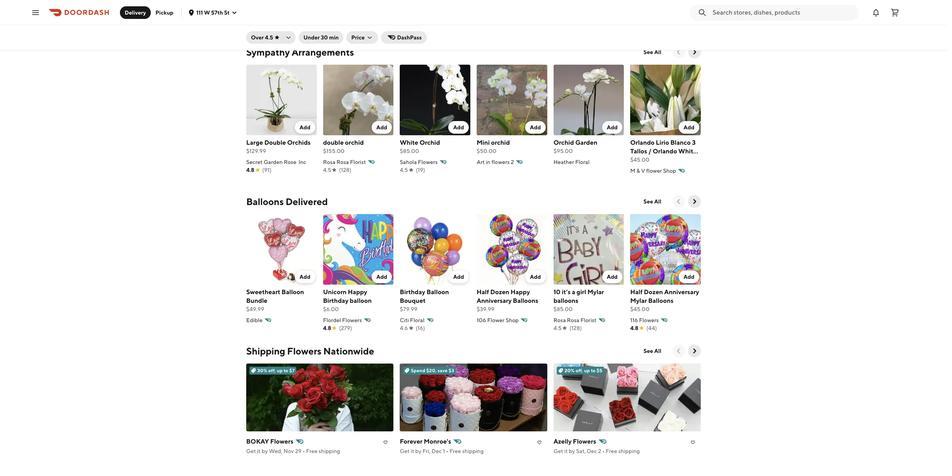 Task type: vqa. For each thing, say whether or not it's contained in the screenshot.
1st up from right
yes



Task type: describe. For each thing, give the bounding box(es) containing it.
106
[[477, 317, 486, 324]]

116 flowers
[[631, 317, 659, 324]]

1 horizontal spatial 3
[[692, 139, 696, 146]]

1 vertical spatial orlando
[[653, 148, 677, 155]]

m & v flower shop
[[631, 168, 676, 174]]

monroe's
[[424, 438, 451, 446]]

111 w 57th st
[[196, 9, 230, 16]]

garden for orchid
[[575, 139, 598, 146]]

anniversary inside the half dozen anniversary mylar balloons $45.00
[[664, 288, 699, 296]]

it's
[[562, 288, 571, 296]]

double
[[323, 139, 344, 146]]

next button of carousel image for shipping flowers nationwide
[[691, 347, 699, 355]]

bokay
[[246, 438, 269, 446]]

1 horizontal spatial 2
[[598, 448, 601, 455]]

mini
[[477, 139, 490, 146]]

min
[[329, 34, 339, 41]]

previous button of carousel image for delivered
[[675, 198, 683, 206]]

orchid for double orchid
[[345, 139, 364, 146]]

flowers for 116
[[639, 317, 659, 324]]

$45.00 inside the half dozen anniversary mylar balloons $45.00
[[631, 306, 650, 312]]

art
[[477, 159, 485, 165]]

see all link for balloons delivered
[[639, 195, 666, 208]]

notification bell image
[[872, 8, 881, 17]]

v
[[641, 168, 645, 174]]

forever
[[400, 438, 423, 446]]

shipping
[[246, 346, 285, 357]]

next button of carousel image for balloons delivered
[[691, 198, 699, 206]]

bokay flowers
[[246, 438, 293, 446]]

116
[[631, 317, 638, 324]]

shipping for azelly flowers
[[619, 448, 640, 455]]

see all link for sympathy arrangements
[[639, 46, 666, 59]]

edible
[[246, 317, 263, 324]]

balloons delivered
[[246, 196, 328, 207]]

30%
[[257, 368, 267, 374]]

double orchid $155.00
[[323, 139, 364, 154]]

price
[[351, 34, 365, 41]]

get for forever monroe's
[[400, 448, 410, 455]]

citi
[[400, 317, 409, 324]]

dashpass button
[[381, 31, 427, 44]]

0 vertical spatial orlando
[[631, 139, 655, 146]]

flordel
[[323, 317, 341, 324]]

flowers for sahola
[[418, 159, 438, 165]]

sweetheart balloon bundle $49.99
[[246, 288, 304, 312]]

up for azelly flowers
[[584, 368, 590, 374]]

$85.00 inside 10 it's a girl mylar balloons $85.00
[[554, 306, 573, 312]]

to for azelly flowers
[[591, 368, 596, 374]]

over
[[251, 34, 264, 41]]

it for azelly
[[564, 448, 568, 455]]

unicorn happy birthday balloon $6.00
[[323, 288, 372, 312]]

see all for sympathy arrangements
[[644, 49, 662, 55]]

&
[[637, 168, 640, 174]]

rosa rosa florist for $155.00
[[323, 159, 366, 165]]

under 30 min button
[[299, 31, 344, 44]]

0 horizontal spatial balloons
[[246, 196, 284, 207]]

dozen for anniversary
[[490, 288, 510, 296]]

balloons
[[554, 297, 579, 305]]

balloons delivered link
[[246, 195, 328, 208]]

st
[[224, 9, 230, 16]]

over 4.5
[[251, 34, 273, 41]]

spend
[[411, 368, 425, 374]]

see for sympathy arrangements
[[644, 49, 653, 55]]

balloon for sweetheart balloon bundle
[[282, 288, 304, 296]]

get for bokay flowers
[[246, 448, 256, 455]]

orchid garden $95.00
[[554, 139, 598, 154]]

30% off, up to $7
[[257, 368, 295, 374]]

sat,
[[576, 448, 586, 455]]

sahola
[[400, 159, 417, 165]]

see all link for shipping flowers nationwide
[[639, 345, 666, 357]]

$20,
[[426, 368, 437, 374]]

by for bokay
[[262, 448, 268, 455]]

heather floral
[[554, 159, 590, 165]]

4.5 inside button
[[265, 34, 273, 41]]

0 horizontal spatial 2
[[511, 159, 514, 165]]

inc
[[299, 159, 306, 165]]

$155.00
[[323, 148, 345, 154]]

orchid inside the white orchid $85.00
[[420, 139, 440, 146]]

balloon
[[350, 297, 372, 305]]

$3
[[449, 368, 454, 374]]

orlando lirio blanco 3 tallos / orlando white lily 3 stems
[[631, 139, 697, 164]]

$50.00
[[477, 148, 497, 154]]

delivery
[[125, 9, 146, 16]]

save
[[438, 368, 448, 374]]

4.8 for half dozen anniversary mylar balloons
[[631, 325, 639, 331]]

mylar inside 10 it's a girl mylar balloons $85.00
[[588, 288, 604, 296]]

111 w 57th st button
[[188, 9, 238, 16]]

by for azelly
[[569, 448, 575, 455]]

10 it's a girl mylar balloons $85.00
[[554, 288, 604, 312]]

shipping for forever monroe's
[[462, 448, 484, 455]]

birthday inside unicorn happy birthday balloon $6.00
[[323, 297, 349, 305]]

1 $45.00 from the top
[[631, 157, 650, 163]]

(16)
[[416, 325, 425, 331]]

see for shipping flowers nationwide
[[644, 348, 653, 354]]

birthday balloon bouquet $79.99
[[400, 288, 449, 312]]

dec for monroe's
[[432, 448, 442, 455]]

azelly flowers
[[554, 438, 596, 446]]

nov
[[284, 448, 294, 455]]

shipping flowers nationwide link
[[246, 345, 374, 357]]

flowers for bokay
[[270, 438, 293, 446]]

flower
[[487, 317, 505, 324]]

up for bokay flowers
[[277, 368, 283, 374]]

florist for double orchid
[[350, 159, 366, 165]]

rosa rosa florist for a
[[554, 317, 597, 324]]

4.5 for 10 it's a girl mylar balloons
[[554, 325, 562, 331]]

dozen for mylar
[[644, 288, 663, 296]]

see all for shipping flowers nationwide
[[644, 348, 662, 354]]

flowers for shipping
[[287, 346, 322, 357]]

flowers for azelly
[[573, 438, 596, 446]]

w
[[204, 9, 210, 16]]

orchid inside "orchid garden $95.00"
[[554, 139, 574, 146]]

half dozen happy anniversary balloons $39.99
[[477, 288, 538, 312]]

over 4.5 button
[[246, 31, 296, 44]]

1 horizontal spatial shop
[[663, 168, 676, 174]]

forever monroe's
[[400, 438, 451, 446]]

$79.99
[[400, 306, 418, 312]]

all for balloons delivered
[[655, 199, 662, 205]]

20%
[[565, 368, 575, 374]]

double
[[264, 139, 286, 146]]

flowers for flordel
[[342, 317, 362, 324]]

get it by wed, nov 29 • free shipping
[[246, 448, 340, 455]]

4.6
[[400, 325, 408, 331]]

sympathy arrangements
[[246, 47, 354, 58]]

all for shipping flowers nationwide
[[655, 348, 662, 354]]

girl
[[577, 288, 586, 296]]

in
[[486, 159, 491, 165]]

Store search: begin typing to search for stores available on DoorDash text field
[[713, 8, 854, 17]]

$95.00
[[554, 148, 573, 154]]

1 vertical spatial shop
[[506, 317, 519, 324]]

4.5 for white orchid
[[400, 167, 408, 173]]

$49.99
[[246, 306, 264, 312]]

(279)
[[339, 325, 352, 331]]

get it by fri, dec 1 • free shipping
[[400, 448, 484, 455]]

4.5 for double orchid
[[323, 167, 331, 173]]

fri,
[[423, 448, 431, 455]]

sweetheart
[[246, 288, 280, 296]]

anniversary inside half dozen happy anniversary balloons $39.99
[[477, 297, 512, 305]]

57th
[[211, 9, 223, 16]]



Task type: locate. For each thing, give the bounding box(es) containing it.
2 balloon from the left
[[427, 288, 449, 296]]

balloons inside half dozen happy anniversary balloons $39.99
[[513, 297, 538, 305]]

2
[[511, 159, 514, 165], [598, 448, 601, 455]]

1 vertical spatial mylar
[[631, 297, 647, 305]]

dec right sat,
[[587, 448, 597, 455]]

1 dozen from the left
[[490, 288, 510, 296]]

florist
[[350, 159, 366, 165], [581, 317, 597, 324]]

2 see from the top
[[644, 199, 653, 205]]

it down 'azelly'
[[564, 448, 568, 455]]

0 vertical spatial birthday
[[400, 288, 425, 296]]

0 horizontal spatial up
[[277, 368, 283, 374]]

1 by from the left
[[262, 448, 268, 455]]

(128) down $155.00
[[339, 167, 352, 173]]

1 vertical spatial birthday
[[323, 297, 349, 305]]

2 see all from the top
[[644, 199, 662, 205]]

next button of carousel image
[[691, 48, 699, 56]]

0 horizontal spatial anniversary
[[477, 297, 512, 305]]

4.5 right over
[[265, 34, 273, 41]]

1 horizontal spatial florist
[[581, 317, 597, 324]]

1 see all from the top
[[644, 49, 662, 55]]

106 flower shop
[[477, 317, 519, 324]]

add button
[[295, 121, 315, 134], [372, 121, 392, 134], [372, 121, 392, 134], [449, 121, 469, 134], [449, 121, 469, 134], [525, 121, 546, 134], [525, 121, 546, 134], [602, 121, 623, 134], [679, 121, 699, 134], [679, 121, 699, 134], [295, 271, 315, 283], [372, 271, 392, 283], [449, 271, 469, 283], [449, 271, 469, 283], [525, 271, 546, 283], [525, 271, 546, 283], [602, 271, 623, 283], [602, 271, 623, 283], [679, 271, 699, 283]]

flowers up 'wed,'
[[270, 438, 293, 446]]

balloon inside sweetheart balloon bundle $49.99
[[282, 288, 304, 296]]

1 off, from the left
[[268, 368, 276, 374]]

0 vertical spatial 3
[[692, 139, 696, 146]]

it for forever
[[411, 448, 414, 455]]

sympathy arrangements link
[[246, 46, 354, 59]]

flowers
[[418, 159, 438, 165], [342, 317, 362, 324], [639, 317, 659, 324], [287, 346, 322, 357], [270, 438, 293, 446], [573, 438, 596, 446]]

garden inside "orchid garden $95.00"
[[575, 139, 598, 146]]

shipping for bokay flowers
[[319, 448, 340, 455]]

flower
[[646, 168, 662, 174]]

get for azelly flowers
[[554, 448, 563, 455]]

under
[[304, 34, 320, 41]]

0 horizontal spatial (128)
[[339, 167, 352, 173]]

shipping flowers nationwide
[[246, 346, 374, 357]]

1 horizontal spatial orchid
[[554, 139, 574, 146]]

$7
[[289, 368, 295, 374]]

0 horizontal spatial get
[[246, 448, 256, 455]]

1 vertical spatial (128)
[[570, 325, 582, 331]]

0 vertical spatial shop
[[663, 168, 676, 174]]

free right sat,
[[606, 448, 617, 455]]

1 horizontal spatial happy
[[511, 288, 530, 296]]

flowers
[[492, 159, 510, 165]]

all left previous button of carousel icon
[[655, 348, 662, 354]]

it down forever
[[411, 448, 414, 455]]

(19)
[[416, 167, 425, 173]]

1 vertical spatial next button of carousel image
[[691, 347, 699, 355]]

by down the bokay flowers on the bottom of page
[[262, 448, 268, 455]]

3 it from the left
[[564, 448, 568, 455]]

price button
[[347, 31, 378, 44]]

floral for heather floral
[[575, 159, 590, 165]]

all
[[655, 49, 662, 55], [655, 199, 662, 205], [655, 348, 662, 354]]

orchids
[[287, 139, 311, 146]]

up left $7 in the left of the page
[[277, 368, 283, 374]]

1 vertical spatial see all
[[644, 199, 662, 205]]

balloons for half dozen happy anniversary balloons
[[513, 297, 538, 305]]

0 vertical spatial next button of carousel image
[[691, 198, 699, 206]]

0 horizontal spatial 4.8
[[246, 167, 254, 173]]

4.8 down 116
[[631, 325, 639, 331]]

mylar right the girl
[[588, 288, 604, 296]]

4.8 down flordel
[[323, 325, 331, 331]]

2 horizontal spatial shipping
[[619, 448, 640, 455]]

shop
[[663, 168, 676, 174], [506, 317, 519, 324]]

balloons up 116 flowers
[[648, 297, 674, 305]]

delivered
[[286, 196, 328, 207]]

4.8 down secret
[[246, 167, 254, 173]]

floral down "orchid garden $95.00"
[[575, 159, 590, 165]]

half up 116
[[631, 288, 643, 296]]

shop right flower in the bottom right of the page
[[506, 317, 519, 324]]

to left $7 in the left of the page
[[284, 368, 288, 374]]

happy up the balloon
[[348, 288, 367, 296]]

flowers up (279)
[[342, 317, 362, 324]]

spend $20, save $3
[[411, 368, 454, 374]]

0 horizontal spatial to
[[284, 368, 288, 374]]

dozen inside half dozen happy anniversary balloons $39.99
[[490, 288, 510, 296]]

1 horizontal spatial garden
[[575, 139, 598, 146]]

1 horizontal spatial dec
[[587, 448, 597, 455]]

florist down double orchid $155.00 at the top of the page
[[350, 159, 366, 165]]

1 get from the left
[[246, 448, 256, 455]]

birthday down unicorn
[[323, 297, 349, 305]]

1 horizontal spatial balloon
[[427, 288, 449, 296]]

1 vertical spatial rosa rosa florist
[[554, 317, 597, 324]]

previous button of carousel image
[[675, 48, 683, 56], [675, 198, 683, 206]]

1 vertical spatial white
[[679, 148, 697, 155]]

art in flowers 2
[[477, 159, 514, 165]]

0 items, open order cart image
[[891, 8, 900, 17]]

half for half dozen happy anniversary balloons
[[477, 288, 489, 296]]

0 vertical spatial florist
[[350, 159, 366, 165]]

dashpass
[[397, 34, 422, 41]]

orchid for mini orchid
[[491, 139, 510, 146]]

balloons up the 106 flower shop
[[513, 297, 538, 305]]

a
[[572, 288, 575, 296]]

1 vertical spatial 3
[[642, 156, 646, 164]]

1 horizontal spatial it
[[411, 448, 414, 455]]

white up sahola
[[400, 139, 418, 146]]

2 up from the left
[[584, 368, 590, 374]]

free right 29
[[306, 448, 318, 455]]

flowers up sat,
[[573, 438, 596, 446]]

2 dec from the left
[[587, 448, 597, 455]]

1 orchid from the left
[[345, 139, 364, 146]]

0 horizontal spatial orchid
[[345, 139, 364, 146]]

3 see from the top
[[644, 348, 653, 354]]

1 horizontal spatial birthday
[[400, 288, 425, 296]]

2 see all link from the top
[[639, 195, 666, 208]]

0 vertical spatial see all link
[[639, 46, 666, 59]]

0 vertical spatial 2
[[511, 159, 514, 165]]

azelly
[[554, 438, 572, 446]]

1 horizontal spatial mylar
[[631, 297, 647, 305]]

flowers up (44)
[[639, 317, 659, 324]]

half inside half dozen happy anniversary balloons $39.99
[[477, 288, 489, 296]]

3 right blanco
[[692, 139, 696, 146]]

2 off, from the left
[[576, 368, 583, 374]]

all left next button of carousel image
[[655, 49, 662, 55]]

0 horizontal spatial free
[[306, 448, 318, 455]]

free for azelly flowers
[[606, 448, 617, 455]]

1 vertical spatial garden
[[264, 159, 283, 165]]

• right 29
[[303, 448, 305, 455]]

1 horizontal spatial anniversary
[[664, 288, 699, 296]]

2 orchid from the left
[[554, 139, 574, 146]]

wed,
[[269, 448, 283, 455]]

2 horizontal spatial •
[[603, 448, 605, 455]]

m
[[631, 168, 636, 174]]

pickup
[[156, 9, 173, 16]]

anniversary
[[664, 288, 699, 296], [477, 297, 512, 305]]

florist for 10 it's a girl mylar balloons
[[581, 317, 597, 324]]

half inside the half dozen anniversary mylar balloons $45.00
[[631, 288, 643, 296]]

1 horizontal spatial rosa rosa florist
[[554, 317, 597, 324]]

0 vertical spatial see
[[644, 49, 653, 55]]

1 next button of carousel image from the top
[[691, 198, 699, 206]]

(128) for a
[[570, 325, 582, 331]]

1 vertical spatial see
[[644, 199, 653, 205]]

4.8 for unicorn happy birthday balloon
[[323, 325, 331, 331]]

2 orchid from the left
[[491, 139, 510, 146]]

lirio
[[656, 139, 669, 146]]

1 horizontal spatial dozen
[[644, 288, 663, 296]]

dozen inside the half dozen anniversary mylar balloons $45.00
[[644, 288, 663, 296]]

0 vertical spatial floral
[[575, 159, 590, 165]]

balloons inside the half dozen anniversary mylar balloons $45.00
[[648, 297, 674, 305]]

0 horizontal spatial dozen
[[490, 288, 510, 296]]

balloon for birthday balloon bouquet
[[427, 288, 449, 296]]

2 horizontal spatial by
[[569, 448, 575, 455]]

floral for citi floral
[[410, 317, 425, 324]]

add
[[300, 124, 311, 131], [376, 124, 387, 131], [453, 124, 464, 131], [530, 124, 541, 131], [607, 124, 618, 131], [684, 124, 695, 131], [300, 274, 311, 280], [376, 274, 387, 280], [453, 274, 464, 280], [530, 274, 541, 280], [607, 274, 618, 280], [684, 274, 695, 280]]

dec for flowers
[[587, 448, 597, 455]]

2 $45.00 from the top
[[631, 306, 650, 312]]

by for forever
[[415, 448, 422, 455]]

1 horizontal spatial up
[[584, 368, 590, 374]]

get down 'azelly'
[[554, 448, 563, 455]]

1 horizontal spatial 4.8
[[323, 325, 331, 331]]

dozen up 116 flowers
[[644, 288, 663, 296]]

$45.00
[[631, 157, 650, 163], [631, 306, 650, 312]]

2 horizontal spatial balloons
[[648, 297, 674, 305]]

3 shipping from the left
[[619, 448, 640, 455]]

secret
[[246, 159, 263, 165]]

florist down 10 it's a girl mylar balloons $85.00
[[581, 317, 597, 324]]

1 up from the left
[[277, 368, 283, 374]]

4.5 down $155.00
[[323, 167, 331, 173]]

orchid
[[420, 139, 440, 146], [554, 139, 574, 146]]

0 horizontal spatial dec
[[432, 448, 442, 455]]

garden up (91)
[[264, 159, 283, 165]]

white inside orlando lirio blanco 3 tallos / orlando white lily 3 stems
[[679, 148, 697, 155]]

half for half dozen anniversary mylar balloons
[[631, 288, 643, 296]]

0 horizontal spatial orchid
[[420, 139, 440, 146]]

2 dozen from the left
[[644, 288, 663, 296]]

1 horizontal spatial get
[[400, 448, 410, 455]]

1
[[443, 448, 445, 455]]

0 horizontal spatial half
[[477, 288, 489, 296]]

(44)
[[647, 325, 657, 331]]

off, right 30%
[[268, 368, 276, 374]]

rosa rosa florist
[[323, 159, 366, 165], [554, 317, 597, 324]]

1 all from the top
[[655, 49, 662, 55]]

1 free from the left
[[306, 448, 318, 455]]

(128) down 10 it's a girl mylar balloons $85.00
[[570, 325, 582, 331]]

0 horizontal spatial garden
[[264, 159, 283, 165]]

mylar inside the half dozen anniversary mylar balloons $45.00
[[631, 297, 647, 305]]

birthday up the bouquet
[[400, 288, 425, 296]]

see for balloons delivered
[[644, 199, 653, 205]]

0 horizontal spatial floral
[[410, 317, 425, 324]]

1 orchid from the left
[[420, 139, 440, 146]]

3 right lily
[[642, 156, 646, 164]]

happy inside half dozen happy anniversary balloons $39.99
[[511, 288, 530, 296]]

2 it from the left
[[411, 448, 414, 455]]

1 horizontal spatial white
[[679, 148, 697, 155]]

2 previous button of carousel image from the top
[[675, 198, 683, 206]]

2 vertical spatial see all link
[[639, 345, 666, 357]]

0 vertical spatial white
[[400, 139, 418, 146]]

1 horizontal spatial •
[[446, 448, 449, 455]]

heather
[[554, 159, 574, 165]]

$5
[[597, 368, 603, 374]]

rosa rosa florist down $155.00
[[323, 159, 366, 165]]

0 horizontal spatial mylar
[[588, 288, 604, 296]]

1 horizontal spatial free
[[450, 448, 461, 455]]

free for bokay flowers
[[306, 448, 318, 455]]

1 to from the left
[[284, 368, 288, 374]]

2 get from the left
[[400, 448, 410, 455]]

see all for balloons delivered
[[644, 199, 662, 205]]

flowers up $7 in the left of the page
[[287, 346, 322, 357]]

1 balloon from the left
[[282, 288, 304, 296]]

$45.00 down tallos
[[631, 157, 650, 163]]

3 by from the left
[[569, 448, 575, 455]]

(91)
[[262, 167, 272, 173]]

1 happy from the left
[[348, 288, 367, 296]]

3 see all link from the top
[[639, 345, 666, 357]]

orlando up tallos
[[631, 139, 655, 146]]

get it by sat, dec 2 • free shipping
[[554, 448, 640, 455]]

0 horizontal spatial $85.00
[[400, 148, 419, 154]]

white down blanco
[[679, 148, 697, 155]]

0 vertical spatial previous button of carousel image
[[675, 48, 683, 56]]

1 vertical spatial anniversary
[[477, 297, 512, 305]]

previous button of carousel image for arrangements
[[675, 48, 683, 56]]

2 right sat,
[[598, 448, 601, 455]]

orlando down lirio
[[653, 148, 677, 155]]

0 vertical spatial anniversary
[[664, 288, 699, 296]]

$85.00 up sahola
[[400, 148, 419, 154]]

by left fri,
[[415, 448, 422, 455]]

4.8 for large double orchids
[[246, 167, 254, 173]]

all down flower
[[655, 199, 662, 205]]

dozen
[[490, 288, 510, 296], [644, 288, 663, 296]]

blanco
[[671, 139, 691, 146]]

0 horizontal spatial shipping
[[319, 448, 340, 455]]

open menu image
[[31, 8, 40, 17]]

off, right "20%"
[[576, 368, 583, 374]]

birthday
[[400, 288, 425, 296], [323, 297, 349, 305]]

mylar
[[588, 288, 604, 296], [631, 297, 647, 305]]

0 horizontal spatial white
[[400, 139, 418, 146]]

garden up heather floral
[[575, 139, 598, 146]]

pickup button
[[151, 6, 178, 19]]

2 free from the left
[[450, 448, 461, 455]]

orchid up the sahola flowers
[[420, 139, 440, 146]]

delivery button
[[120, 6, 151, 19]]

stems
[[647, 156, 665, 164]]

$45.00 up 116 flowers
[[631, 306, 650, 312]]

1 vertical spatial 2
[[598, 448, 601, 455]]

1 it from the left
[[257, 448, 261, 455]]

3 free from the left
[[606, 448, 617, 455]]

0 vertical spatial $85.00
[[400, 148, 419, 154]]

half up the $39.99
[[477, 288, 489, 296]]

to
[[284, 368, 288, 374], [591, 368, 596, 374]]

1 half from the left
[[477, 288, 489, 296]]

0 horizontal spatial shop
[[506, 317, 519, 324]]

3 all from the top
[[655, 348, 662, 354]]

0 vertical spatial all
[[655, 49, 662, 55]]

2 next button of carousel image from the top
[[691, 347, 699, 355]]

1 shipping from the left
[[319, 448, 340, 455]]

garden for secret
[[264, 159, 283, 165]]

3 • from the left
[[603, 448, 605, 455]]

0 horizontal spatial by
[[262, 448, 268, 455]]

citi floral
[[400, 317, 425, 324]]

sympathy
[[246, 47, 290, 58]]

tallos
[[631, 148, 647, 155]]

2 happy from the left
[[511, 288, 530, 296]]

off, for azelly
[[576, 368, 583, 374]]

$85.00 inside the white orchid $85.00
[[400, 148, 419, 154]]

1 horizontal spatial balloons
[[513, 297, 538, 305]]

1 vertical spatial previous button of carousel image
[[675, 198, 683, 206]]

0 horizontal spatial happy
[[348, 288, 367, 296]]

• for bokay flowers
[[303, 448, 305, 455]]

2 to from the left
[[591, 368, 596, 374]]

orlando
[[631, 139, 655, 146], [653, 148, 677, 155]]

10
[[554, 288, 561, 296]]

1 horizontal spatial by
[[415, 448, 422, 455]]

0 vertical spatial garden
[[575, 139, 598, 146]]

to left $5
[[591, 368, 596, 374]]

up left $5
[[584, 368, 590, 374]]

lily
[[631, 156, 641, 164]]

2 half from the left
[[631, 288, 643, 296]]

1 vertical spatial $45.00
[[631, 306, 650, 312]]

1 vertical spatial all
[[655, 199, 662, 205]]

dec left 1
[[432, 448, 442, 455]]

dozen up the $39.99
[[490, 288, 510, 296]]

2 horizontal spatial get
[[554, 448, 563, 455]]

it down the bokay
[[257, 448, 261, 455]]

it for bokay
[[257, 448, 261, 455]]

0 vertical spatial see all
[[644, 49, 662, 55]]

30
[[321, 34, 328, 41]]

1 horizontal spatial half
[[631, 288, 643, 296]]

2 shipping from the left
[[462, 448, 484, 455]]

see
[[644, 49, 653, 55], [644, 199, 653, 205], [644, 348, 653, 354]]

birthday inside 'birthday balloon bouquet $79.99'
[[400, 288, 425, 296]]

shop right flower
[[663, 168, 676, 174]]

free right 1
[[450, 448, 461, 455]]

3 get from the left
[[554, 448, 563, 455]]

1 horizontal spatial off,
[[576, 368, 583, 374]]

0 vertical spatial rosa rosa florist
[[323, 159, 366, 165]]

2 vertical spatial see all
[[644, 348, 662, 354]]

arrangements
[[292, 47, 354, 58]]

bundle
[[246, 297, 268, 305]]

flowers up (19)
[[418, 159, 438, 165]]

1 dec from the left
[[432, 448, 442, 455]]

1 see all link from the top
[[639, 46, 666, 59]]

1 previous button of carousel image from the top
[[675, 48, 683, 56]]

mylar up 116
[[631, 297, 647, 305]]

balloons for half dozen anniversary mylar balloons
[[648, 297, 674, 305]]

0 vertical spatial mylar
[[588, 288, 604, 296]]

1 horizontal spatial to
[[591, 368, 596, 374]]

to for bokay flowers
[[284, 368, 288, 374]]

2 horizontal spatial 4.8
[[631, 325, 639, 331]]

white inside the white orchid $85.00
[[400, 139, 418, 146]]

orchid right "double"
[[345, 139, 364, 146]]

1 • from the left
[[303, 448, 305, 455]]

4.5 down balloons
[[554, 325, 562, 331]]

balloons down (91)
[[246, 196, 284, 207]]

orchid inside double orchid $155.00
[[345, 139, 364, 146]]

3 see all from the top
[[644, 348, 662, 354]]

orchid inside mini orchid $50.00
[[491, 139, 510, 146]]

previous button of carousel image
[[675, 347, 683, 355]]

$85.00 down balloons
[[554, 306, 573, 312]]

1 see from the top
[[644, 49, 653, 55]]

rosa rosa florist down 10 it's a girl mylar balloons $85.00
[[554, 317, 597, 324]]

all for sympathy arrangements
[[655, 49, 662, 55]]

orchid up $50.00
[[491, 139, 510, 146]]

orchid up $95.00
[[554, 139, 574, 146]]

4.5
[[265, 34, 273, 41], [323, 167, 331, 173], [400, 167, 408, 173], [554, 325, 562, 331]]

get down forever
[[400, 448, 410, 455]]

get down the bokay
[[246, 448, 256, 455]]

2 by from the left
[[415, 448, 422, 455]]

happy inside unicorn happy birthday balloon $6.00
[[348, 288, 367, 296]]

off, for bokay
[[268, 368, 276, 374]]

white
[[400, 139, 418, 146], [679, 148, 697, 155]]

free for forever monroe's
[[450, 448, 461, 455]]

1 horizontal spatial orchid
[[491, 139, 510, 146]]

$85.00
[[400, 148, 419, 154], [554, 306, 573, 312]]

it
[[257, 448, 261, 455], [411, 448, 414, 455], [564, 448, 568, 455]]

sahola flowers
[[400, 159, 438, 165]]

• for forever monroe's
[[446, 448, 449, 455]]

$129.99
[[246, 148, 266, 154]]

0 horizontal spatial florist
[[350, 159, 366, 165]]

2 all from the top
[[655, 199, 662, 205]]

1 horizontal spatial shipping
[[462, 448, 484, 455]]

2 • from the left
[[446, 448, 449, 455]]

/
[[649, 148, 652, 155]]

half dozen anniversary mylar balloons $45.00
[[631, 288, 699, 312]]

1 vertical spatial $85.00
[[554, 306, 573, 312]]

1 vertical spatial see all link
[[639, 195, 666, 208]]

4.5 down sahola
[[400, 167, 408, 173]]

balloon inside 'birthday balloon bouquet $79.99'
[[427, 288, 449, 296]]

2 right flowers
[[511, 159, 514, 165]]

flowers inside "shipping flowers nationwide" link
[[287, 346, 322, 357]]

• right sat,
[[603, 448, 605, 455]]

floral up (16)
[[410, 317, 425, 324]]

$6.00
[[323, 306, 339, 312]]

by left sat,
[[569, 448, 575, 455]]

unicorn
[[323, 288, 347, 296]]

1 horizontal spatial floral
[[575, 159, 590, 165]]

111
[[196, 9, 203, 16]]

(128) for $155.00
[[339, 167, 352, 173]]

next button of carousel image
[[691, 198, 699, 206], [691, 347, 699, 355]]

0 vertical spatial (128)
[[339, 167, 352, 173]]

2 vertical spatial see
[[644, 348, 653, 354]]

• right 1
[[446, 448, 449, 455]]

mini orchid $50.00
[[477, 139, 510, 154]]

0 horizontal spatial •
[[303, 448, 305, 455]]

• for azelly flowers
[[603, 448, 605, 455]]

off,
[[268, 368, 276, 374], [576, 368, 583, 374]]

2 vertical spatial all
[[655, 348, 662, 354]]

happy up the 106 flower shop
[[511, 288, 530, 296]]

1 horizontal spatial (128)
[[570, 325, 582, 331]]



